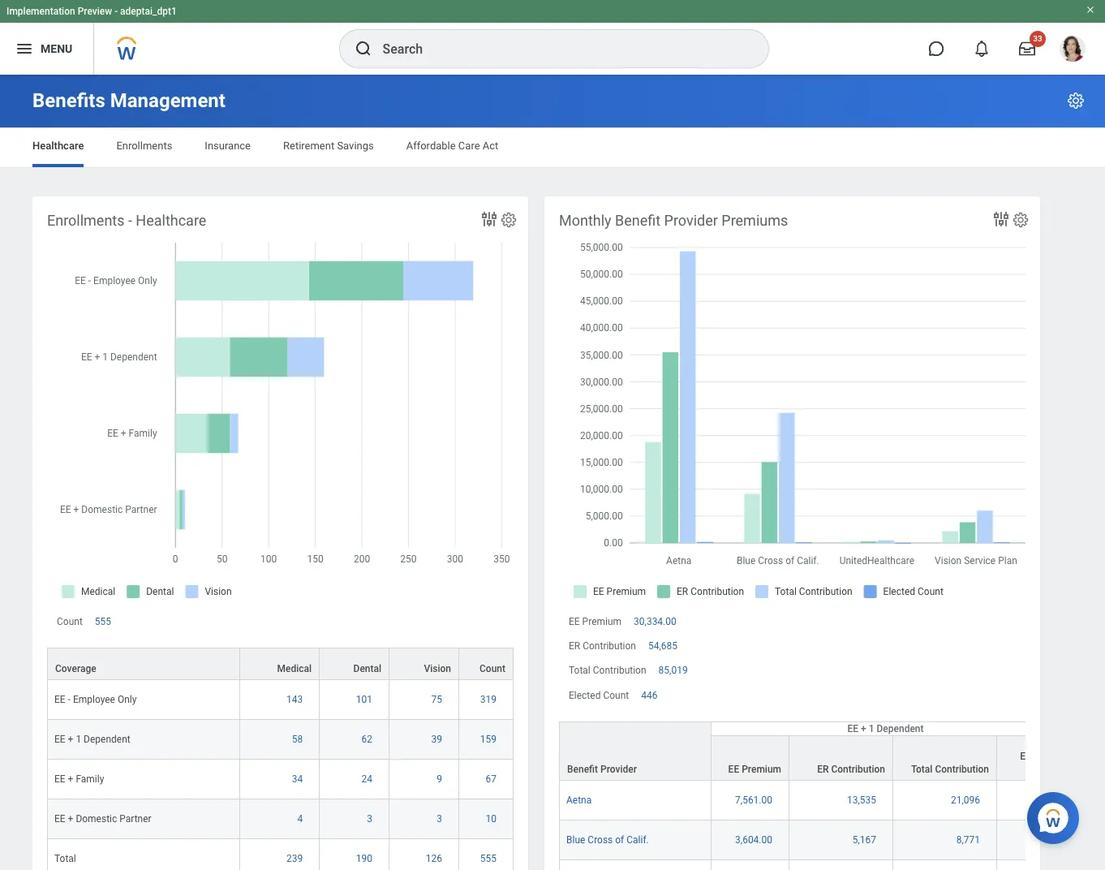 Task type: vqa. For each thing, say whether or not it's contained in the screenshot.
Dental at left
yes



Task type: describe. For each thing, give the bounding box(es) containing it.
ee for 34
[[54, 774, 65, 785]]

vision button
[[390, 649, 459, 680]]

1 3 button from the left
[[367, 813, 375, 826]]

4 button
[[297, 813, 305, 826]]

blue
[[567, 834, 586, 846]]

er contribution button
[[790, 736, 893, 780]]

0 horizontal spatial 555
[[95, 616, 111, 628]]

total inside popup button
[[912, 764, 933, 775]]

58
[[292, 734, 303, 745]]

446
[[641, 690, 658, 701]]

coverage
[[55, 663, 96, 675]]

5,167
[[853, 834, 877, 846]]

555 button inside row
[[480, 853, 499, 866]]

row containing ee + domestic partner
[[47, 800, 514, 840]]

319 button
[[480, 693, 499, 707]]

ee inside popup button
[[729, 764, 740, 775]]

menu button
[[0, 23, 94, 75]]

enrollments for enrollments
[[116, 140, 172, 152]]

dental
[[354, 663, 382, 675]]

medical
[[277, 663, 312, 675]]

10
[[486, 814, 497, 825]]

1 horizontal spatial provider
[[664, 212, 718, 229]]

row containing elected count
[[559, 722, 1106, 782]]

count inside elected count
[[1027, 764, 1053, 775]]

partner
[[120, 814, 151, 825]]

+ inside ee + 1 dependent popup button
[[861, 723, 867, 734]]

2 3 from the left
[[437, 814, 442, 825]]

count button
[[459, 649, 513, 680]]

employee
[[73, 694, 115, 706]]

54,685
[[649, 641, 678, 652]]

75 button
[[431, 693, 445, 707]]

2 cell from the left
[[712, 860, 790, 870]]

benefits
[[32, 89, 105, 112]]

3,604.00
[[735, 834, 773, 846]]

9
[[437, 774, 442, 785]]

benefit provider button
[[560, 722, 711, 780]]

notifications large image
[[974, 41, 990, 57]]

benefit inside popup button
[[567, 764, 598, 775]]

dependent inside enrollments - healthcare element
[[84, 734, 130, 745]]

retirement
[[283, 140, 335, 152]]

555 inside row
[[480, 853, 497, 865]]

159 button
[[480, 733, 499, 746]]

only
[[118, 694, 137, 706]]

menu banner
[[0, 0, 1106, 75]]

13,535 button
[[847, 794, 879, 807]]

aetna link
[[567, 791, 592, 806]]

premiums
[[722, 212, 788, 229]]

+ for 62
[[68, 734, 73, 745]]

159
[[480, 734, 497, 745]]

1 inside enrollments - healthcare element
[[76, 734, 81, 745]]

67
[[486, 774, 497, 785]]

blue cross of calif. link
[[567, 831, 649, 846]]

monthly
[[559, 212, 612, 229]]

75
[[431, 694, 442, 706]]

446 button
[[641, 689, 660, 702]]

row containing blue cross of calif.
[[559, 820, 1106, 860]]

retirement savings
[[283, 140, 374, 152]]

3 cell from the left
[[790, 860, 894, 870]]

+ for 3
[[68, 814, 73, 825]]

8,771
[[957, 834, 981, 846]]

ee + 1 dependent button
[[712, 722, 1060, 735]]

of
[[616, 834, 624, 846]]

calif.
[[627, 834, 649, 846]]

search image
[[354, 39, 373, 58]]

affordable
[[406, 140, 456, 152]]

34
[[292, 774, 303, 785]]

row containing coverage
[[47, 648, 514, 680]]

act
[[483, 140, 499, 152]]

row containing aetna
[[559, 781, 1106, 820]]

er contribution column header
[[790, 722, 894, 782]]

0 vertical spatial elected
[[569, 690, 601, 701]]

configure this page image
[[1067, 91, 1086, 110]]

count inside "popup button"
[[480, 663, 506, 675]]

benefits management
[[32, 89, 226, 112]]

affordable care act
[[406, 140, 499, 152]]

row containing ee - employee only
[[47, 680, 514, 720]]

close environment banner image
[[1086, 5, 1096, 15]]

190
[[356, 853, 373, 865]]

monthly benefit provider premiums element
[[545, 196, 1106, 870]]

menu
[[41, 42, 72, 55]]

family
[[76, 774, 104, 785]]

1 inside ee + 1 dependent popup button
[[869, 723, 875, 734]]

30,334.00 button
[[634, 615, 679, 628]]

4
[[297, 814, 303, 825]]

implementation
[[6, 6, 75, 17]]

58 button
[[292, 733, 305, 746]]

9 button
[[437, 773, 445, 786]]

ee for 4
[[54, 814, 65, 825]]

insurance
[[205, 140, 251, 152]]

configure monthly benefit provider premiums image
[[1012, 211, 1030, 229]]

0 vertical spatial ee premium
[[569, 616, 622, 628]]

total contribution column header
[[894, 722, 998, 782]]

elected count inside popup button
[[1021, 751, 1053, 775]]

ee - employee only
[[54, 694, 137, 706]]

24
[[362, 774, 373, 785]]

tab list inside 'benefits management' main content
[[16, 128, 1089, 167]]

239
[[286, 853, 303, 865]]

2 3 button from the left
[[437, 813, 445, 826]]

total contribution button
[[894, 736, 997, 780]]

ee for 143
[[54, 694, 65, 706]]

enrollments - healthcare element
[[32, 196, 528, 870]]

elected count image for 8,771
[[1004, 833, 1054, 847]]

elected count image for 21,096
[[1004, 794, 1054, 807]]

savings
[[337, 140, 374, 152]]

85,019
[[659, 665, 688, 677]]

justify image
[[15, 39, 34, 58]]

3,604.00 button
[[735, 833, 775, 847]]

126 button
[[426, 853, 445, 866]]

0 vertical spatial elected count
[[569, 690, 629, 701]]

34 button
[[292, 773, 305, 786]]

0 horizontal spatial total contribution
[[569, 665, 647, 677]]

ee premium button
[[712, 736, 789, 780]]

143 button
[[286, 693, 305, 707]]

benefit provider column header
[[559, 721, 712, 782]]

contribution up 446
[[593, 665, 647, 677]]

+ for 24
[[68, 774, 73, 785]]

0 horizontal spatial 555 button
[[95, 615, 114, 628]]

inbox large image
[[1020, 41, 1036, 57]]

management
[[110, 89, 226, 112]]

ee inside popup button
[[848, 723, 859, 734]]

cross
[[588, 834, 613, 846]]



Task type: locate. For each thing, give the bounding box(es) containing it.
2 configure and view chart data image from the left
[[992, 209, 1011, 229]]

ee premium left 30,334.00
[[569, 616, 622, 628]]

elected count image
[[1004, 794, 1054, 807], [1004, 833, 1054, 847]]

benefit right monthly
[[615, 212, 661, 229]]

0 vertical spatial er
[[569, 641, 581, 652]]

0 horizontal spatial -
[[68, 694, 71, 706]]

ee left domestic
[[54, 814, 65, 825]]

count
[[57, 616, 83, 628], [480, 663, 506, 675], [603, 690, 629, 701], [1027, 764, 1053, 775]]

ee left 30,334.00
[[569, 616, 580, 628]]

1 horizontal spatial healthcare
[[136, 212, 206, 229]]

30,334.00
[[634, 616, 677, 628]]

care
[[459, 140, 480, 152]]

1 vertical spatial er contribution
[[818, 764, 886, 775]]

configure and view chart data image for enrollments - healthcare
[[480, 209, 499, 229]]

190 button
[[356, 853, 375, 866]]

126
[[426, 853, 442, 865]]

1 horizontal spatial dependent
[[877, 723, 924, 734]]

provider
[[664, 212, 718, 229], [601, 764, 637, 775]]

24 button
[[362, 773, 375, 786]]

total inside enrollments - healthcare element
[[54, 853, 76, 865]]

premium up 7,561.00 button in the right bottom of the page
[[742, 764, 782, 775]]

monthly benefit provider premiums
[[559, 212, 788, 229]]

1 3 from the left
[[367, 814, 373, 825]]

7,561.00 button
[[735, 794, 775, 807]]

ee + domestic partner
[[54, 814, 151, 825]]

0 vertical spatial healthcare
[[32, 140, 84, 152]]

4 cell from the left
[[894, 860, 998, 870]]

tab list
[[16, 128, 1089, 167]]

enrollments for enrollments - healthcare
[[47, 212, 125, 229]]

0 horizontal spatial elected
[[569, 690, 601, 701]]

er contribution inside popup button
[[818, 764, 886, 775]]

contribution up '21,096'
[[935, 764, 990, 775]]

ee premium inside popup button
[[729, 764, 782, 775]]

0 horizontal spatial provider
[[601, 764, 637, 775]]

elected count image down elected count popup button at bottom
[[1004, 794, 1054, 807]]

adeptai_dpt1
[[120, 6, 177, 17]]

10 button
[[486, 813, 499, 826]]

benefit
[[615, 212, 661, 229], [567, 764, 598, 775]]

implementation preview -   adeptai_dpt1
[[6, 6, 177, 17]]

enrollments - healthcare
[[47, 212, 206, 229]]

0 horizontal spatial configure and view chart data image
[[480, 209, 499, 229]]

1
[[869, 723, 875, 734], [76, 734, 81, 745]]

0 vertical spatial -
[[115, 6, 118, 17]]

1 horizontal spatial 3 button
[[437, 813, 445, 826]]

1 elected count image from the top
[[1004, 794, 1054, 807]]

2 vertical spatial total
[[54, 853, 76, 865]]

1 horizontal spatial 555 button
[[480, 853, 499, 866]]

elected count
[[569, 690, 629, 701], [1021, 751, 1053, 775]]

configure and view chart data image
[[480, 209, 499, 229], [992, 209, 1011, 229]]

1 horizontal spatial total contribution
[[912, 764, 990, 775]]

0 horizontal spatial premium
[[583, 616, 622, 628]]

1 horizontal spatial 555
[[480, 853, 497, 865]]

1 vertical spatial premium
[[742, 764, 782, 775]]

ee + family
[[54, 774, 104, 785]]

+ left domestic
[[68, 814, 73, 825]]

0 horizontal spatial elected count
[[569, 690, 629, 701]]

preview
[[78, 6, 112, 17]]

premium inside popup button
[[742, 764, 782, 775]]

profile logan mcneil image
[[1060, 36, 1086, 65]]

configure and view chart data image left configure monthly benefit provider premiums 'icon'
[[992, 209, 1011, 229]]

1 cell from the left
[[559, 860, 712, 870]]

dependent up total contribution popup button
[[877, 723, 924, 734]]

elected count button
[[998, 736, 1060, 780]]

143
[[286, 694, 303, 706]]

1 vertical spatial total
[[912, 764, 933, 775]]

1 horizontal spatial elected count
[[1021, 751, 1053, 775]]

contribution
[[583, 641, 636, 652], [593, 665, 647, 677], [832, 764, 886, 775], [935, 764, 990, 775]]

elected count image right 8,771 button
[[1004, 833, 1054, 847]]

39 button
[[431, 733, 445, 746]]

1 configure and view chart data image from the left
[[480, 209, 499, 229]]

0 vertical spatial elected count image
[[1004, 794, 1054, 807]]

total
[[569, 665, 591, 677], [912, 764, 933, 775], [54, 853, 76, 865]]

1 vertical spatial benefit
[[567, 764, 598, 775]]

2 elected count image from the top
[[1004, 833, 1054, 847]]

1 horizontal spatial -
[[115, 6, 118, 17]]

dependent
[[877, 723, 924, 734], [84, 734, 130, 745]]

ee premium up 7,561.00
[[729, 764, 782, 775]]

configure and view chart data image for monthly benefit provider premiums
[[992, 209, 1011, 229]]

Search Workday  search field
[[383, 31, 735, 67]]

1 horizontal spatial benefit
[[615, 212, 661, 229]]

0 vertical spatial provider
[[664, 212, 718, 229]]

total contribution up 446
[[569, 665, 647, 677]]

1 horizontal spatial ee premium
[[729, 764, 782, 775]]

101 button
[[356, 693, 375, 707]]

0 horizontal spatial er
[[569, 641, 581, 652]]

0 horizontal spatial healthcare
[[32, 140, 84, 152]]

ee premium column header
[[712, 722, 790, 782]]

row
[[47, 648, 514, 680], [47, 680, 514, 720], [47, 720, 514, 760], [559, 721, 1106, 782], [559, 722, 1106, 782], [47, 760, 514, 800], [559, 781, 1106, 820], [47, 800, 514, 840], [559, 820, 1106, 860], [47, 840, 514, 870], [559, 860, 1106, 870]]

aetna
[[567, 795, 592, 806]]

total contribution up '21,096'
[[912, 764, 990, 775]]

elected inside popup button
[[1021, 751, 1053, 762]]

0 vertical spatial 555
[[95, 616, 111, 628]]

provider inside popup button
[[601, 764, 637, 775]]

row containing total
[[47, 840, 514, 870]]

- inside row
[[68, 694, 71, 706]]

1 vertical spatial 555
[[480, 853, 497, 865]]

1 up ee + family
[[76, 734, 81, 745]]

0 horizontal spatial ee + 1 dependent
[[54, 734, 130, 745]]

0 horizontal spatial 3
[[367, 814, 373, 825]]

ee up 7,561.00
[[729, 764, 740, 775]]

555 button down 10 on the left of the page
[[480, 853, 499, 866]]

row containing ee + family
[[47, 760, 514, 800]]

62
[[362, 734, 373, 745]]

67 button
[[486, 773, 499, 786]]

+
[[861, 723, 867, 734], [68, 734, 73, 745], [68, 774, 73, 785], [68, 814, 73, 825]]

1 vertical spatial elected count image
[[1004, 833, 1054, 847]]

contribution inside popup button
[[832, 764, 886, 775]]

3
[[367, 814, 373, 825], [437, 814, 442, 825]]

1 horizontal spatial ee + 1 dependent
[[848, 723, 924, 734]]

1 horizontal spatial configure and view chart data image
[[992, 209, 1011, 229]]

2 horizontal spatial total
[[912, 764, 933, 775]]

39
[[431, 734, 442, 745]]

medical button
[[240, 649, 319, 680]]

0 vertical spatial 555 button
[[95, 615, 114, 628]]

54,685 button
[[649, 640, 680, 653]]

ee left the family
[[54, 774, 65, 785]]

21,096
[[951, 795, 981, 806]]

0 horizontal spatial dependent
[[84, 734, 130, 745]]

0 horizontal spatial 3 button
[[367, 813, 375, 826]]

1 vertical spatial provider
[[601, 764, 637, 775]]

3 down 9 button
[[437, 814, 442, 825]]

ee left employee
[[54, 694, 65, 706]]

0 horizontal spatial ee premium
[[569, 616, 622, 628]]

3 button down 24 button on the left of the page
[[367, 813, 375, 826]]

+ up ee + family
[[68, 734, 73, 745]]

contribution up 13,535
[[832, 764, 886, 775]]

total contribution
[[569, 665, 647, 677], [912, 764, 990, 775]]

1 horizontal spatial premium
[[742, 764, 782, 775]]

domestic
[[76, 814, 117, 825]]

- for healthcare
[[128, 212, 132, 229]]

enrollments
[[116, 140, 172, 152], [47, 212, 125, 229]]

dependent inside popup button
[[877, 723, 924, 734]]

5,167 button
[[853, 833, 879, 847]]

1 vertical spatial 555 button
[[480, 853, 499, 866]]

ee
[[569, 616, 580, 628], [54, 694, 65, 706], [848, 723, 859, 734], [54, 734, 65, 745], [729, 764, 740, 775], [54, 774, 65, 785], [54, 814, 65, 825]]

dental button
[[320, 649, 389, 680]]

1 vertical spatial er
[[818, 764, 829, 775]]

1 vertical spatial -
[[128, 212, 132, 229]]

er contribution down 30,334.00
[[569, 641, 636, 652]]

benefit provider
[[567, 764, 637, 775]]

healthcare
[[32, 140, 84, 152], [136, 212, 206, 229]]

3 button down 9 button
[[437, 813, 445, 826]]

dependent down ee - employee only
[[84, 734, 130, 745]]

1 horizontal spatial er
[[818, 764, 829, 775]]

coverage button
[[48, 649, 239, 680]]

configure and view chart data image left configure enrollments - healthcare image
[[480, 209, 499, 229]]

555 up coverage
[[95, 616, 111, 628]]

1 vertical spatial ee premium
[[729, 764, 782, 775]]

ee + 1 dependent inside popup button
[[848, 723, 924, 734]]

33 button
[[1010, 31, 1046, 67]]

0 vertical spatial premium
[[583, 616, 622, 628]]

er contribution up 13,535
[[818, 764, 886, 775]]

cell
[[559, 860, 712, 870], [712, 860, 790, 870], [790, 860, 894, 870], [894, 860, 998, 870], [998, 860, 1061, 870]]

er contribution
[[569, 641, 636, 652], [818, 764, 886, 775]]

21,096 button
[[951, 794, 983, 807]]

configure enrollments - healthcare image
[[500, 211, 518, 229]]

contribution down 30,334.00
[[583, 641, 636, 652]]

- inside menu banner
[[115, 6, 118, 17]]

0 vertical spatial total
[[569, 665, 591, 677]]

555
[[95, 616, 111, 628], [480, 853, 497, 865]]

5 cell from the left
[[998, 860, 1061, 870]]

er inside er contribution popup button
[[818, 764, 829, 775]]

0 horizontal spatial er contribution
[[569, 641, 636, 652]]

3 down 24 button on the left of the page
[[367, 814, 373, 825]]

ee for 30,334.00
[[569, 616, 580, 628]]

ee + 1 dependent inside enrollments - healthcare element
[[54, 734, 130, 745]]

1 vertical spatial elected
[[1021, 751, 1053, 762]]

1 horizontal spatial er contribution
[[818, 764, 886, 775]]

1 vertical spatial enrollments
[[47, 212, 125, 229]]

0 vertical spatial total contribution
[[569, 665, 647, 677]]

101
[[356, 694, 373, 706]]

62 button
[[362, 733, 375, 746]]

ee up ee + family
[[54, 734, 65, 745]]

vision
[[424, 663, 451, 675]]

0 horizontal spatial 1
[[76, 734, 81, 745]]

555 button up coverage
[[95, 615, 114, 628]]

ee for 58
[[54, 734, 65, 745]]

0 vertical spatial enrollments
[[116, 140, 172, 152]]

2 vertical spatial -
[[68, 694, 71, 706]]

0 horizontal spatial total
[[54, 853, 76, 865]]

+ left the family
[[68, 774, 73, 785]]

- for employee
[[68, 694, 71, 706]]

1 horizontal spatial total
[[569, 665, 591, 677]]

contribution inside popup button
[[935, 764, 990, 775]]

1 horizontal spatial elected
[[1021, 751, 1053, 762]]

555 down 10 on the left of the page
[[480, 853, 497, 865]]

ee + 1 dependent down employee
[[54, 734, 130, 745]]

2 horizontal spatial -
[[128, 212, 132, 229]]

ee + 1 dependent up er contribution popup button
[[848, 723, 924, 734]]

85,019 button
[[659, 664, 691, 677]]

1 up er contribution popup button
[[869, 723, 875, 734]]

0 horizontal spatial benefit
[[567, 764, 598, 775]]

premium
[[583, 616, 622, 628], [742, 764, 782, 775]]

tab list containing healthcare
[[16, 128, 1089, 167]]

319
[[480, 694, 497, 706]]

benefit up aetna link
[[567, 764, 598, 775]]

+ up er contribution popup button
[[861, 723, 867, 734]]

premium left 30,334.00
[[583, 616, 622, 628]]

1 vertical spatial elected count
[[1021, 751, 1053, 775]]

1 vertical spatial healthcare
[[136, 212, 206, 229]]

blue cross of calif.
[[567, 834, 649, 846]]

33
[[1034, 34, 1043, 43]]

ee up er contribution popup button
[[848, 723, 859, 734]]

0 vertical spatial benefit
[[615, 212, 661, 229]]

er
[[569, 641, 581, 652], [818, 764, 829, 775]]

benefits management main content
[[0, 75, 1106, 870]]

1 horizontal spatial 3
[[437, 814, 442, 825]]

1 horizontal spatial 1
[[869, 723, 875, 734]]

239 button
[[286, 853, 305, 866]]

13,535
[[847, 795, 877, 806]]

1 vertical spatial total contribution
[[912, 764, 990, 775]]

elected
[[569, 690, 601, 701], [1021, 751, 1053, 762]]

0 vertical spatial er contribution
[[569, 641, 636, 652]]

total contribution inside popup button
[[912, 764, 990, 775]]



